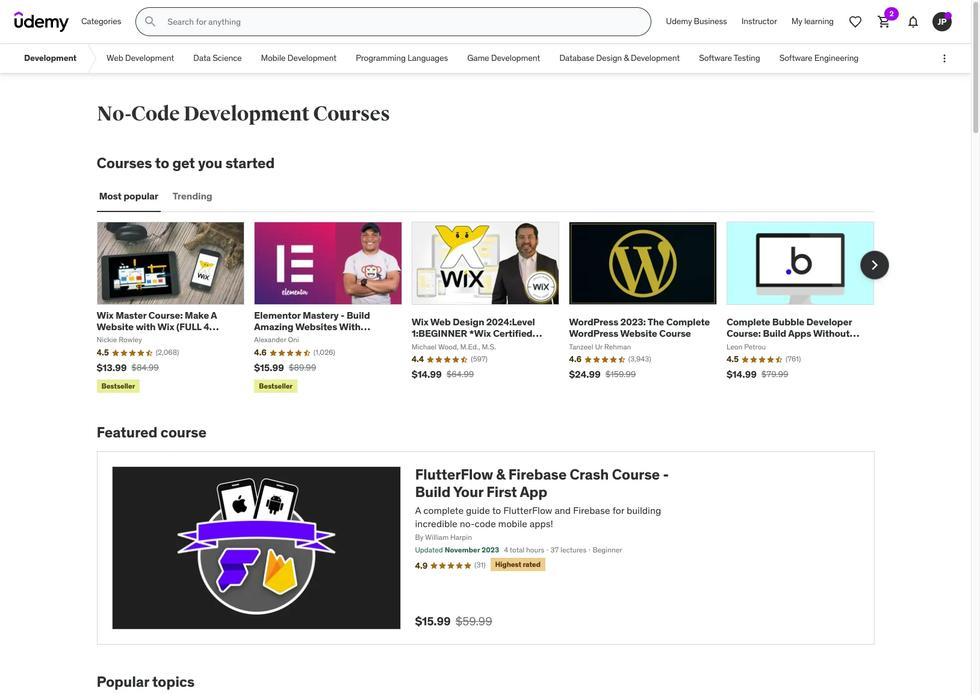 Task type: vqa. For each thing, say whether or not it's contained in the screenshot.
$29.99 $189.99
no



Task type: locate. For each thing, give the bounding box(es) containing it.
you have alerts image
[[945, 12, 952, 19]]

0 vertical spatial firebase
[[509, 465, 567, 484]]

course up building
[[612, 465, 660, 484]]

1 vertical spatial a
[[415, 504, 421, 516]]

development right game
[[491, 53, 540, 63]]

0 horizontal spatial wix
[[97, 309, 114, 321]]

(full
[[176, 321, 202, 333]]

1 elementor from the top
[[254, 309, 301, 321]]

database
[[560, 53, 595, 63]]

science
[[213, 53, 242, 63]]

1 vertical spatial course:
[[727, 327, 761, 339]]

1 horizontal spatial course:
[[727, 327, 761, 339]]

0 vertical spatial a
[[211, 309, 217, 321]]

2 link
[[871, 7, 899, 36]]

1 horizontal spatial web
[[431, 316, 451, 328]]

1 horizontal spatial build
[[415, 482, 451, 501]]

firebase up and
[[509, 465, 567, 484]]

software engineering
[[780, 53, 859, 63]]

0 horizontal spatial software
[[700, 53, 733, 63]]

development inside 'link'
[[288, 53, 337, 63]]

game development link
[[458, 44, 550, 73]]

0 horizontal spatial build
[[347, 309, 370, 321]]

0 vertical spatial course
[[660, 327, 691, 339]]

master
[[116, 309, 147, 321]]

a right make
[[211, 309, 217, 321]]

programming
[[356, 53, 406, 63]]

no-
[[97, 101, 131, 127]]

0 vertical spatial flutterflow
[[415, 465, 493, 484]]

1 horizontal spatial website
[[621, 327, 658, 339]]

1 horizontal spatial &
[[624, 53, 629, 63]]

1 horizontal spatial -
[[663, 465, 669, 484]]

app
[[520, 482, 548, 501]]

website for 2023:
[[621, 327, 658, 339]]

wix inside wix web design 2024:level 1:beginner *wix certified trainer
[[412, 316, 429, 328]]

2 software from the left
[[780, 53, 813, 63]]

software down my
[[780, 53, 813, 63]]

website inside wix master course: make a website with wix (full 4 hours)
[[97, 321, 134, 333]]

more subcategory menu links image
[[939, 52, 951, 64]]

popular topics
[[97, 672, 195, 691]]

2 vertical spatial build
[[415, 482, 451, 501]]

build left apps in the top of the page
[[763, 327, 787, 339]]

hours)
[[97, 332, 134, 344]]

1 vertical spatial firebase
[[573, 504, 611, 516]]

0 horizontal spatial -
[[341, 309, 345, 321]]

1 vertical spatial &
[[496, 465, 506, 484]]

web development link
[[97, 44, 184, 73]]

complete right the
[[667, 316, 710, 328]]

and
[[555, 504, 571, 516]]

4 inside wix master course: make a website with wix (full 4 hours)
[[204, 321, 209, 333]]

mobile
[[261, 53, 286, 63]]

wix right with
[[158, 321, 174, 333]]

0 vertical spatial course:
[[149, 309, 183, 321]]

a inside flutterflow & firebase crash course - build your first app a complete guide to flutterflow and firebase for building incredible no-code mobile apps! by william harpin
[[415, 504, 421, 516]]

2023:
[[621, 316, 646, 328]]

guide
[[466, 504, 490, 516]]

apps
[[789, 327, 812, 339]]

1 horizontal spatial wix
[[158, 321, 174, 333]]

to up code
[[493, 504, 501, 516]]

hours
[[527, 545, 545, 554]]

4 left total
[[504, 545, 509, 554]]

course: left make
[[149, 309, 183, 321]]

to
[[155, 154, 169, 172], [493, 504, 501, 516]]

software left 'testing'
[[700, 53, 733, 63]]

design inside wix web design 2024:level 1:beginner *wix certified trainer
[[453, 316, 485, 328]]

1 vertical spatial elementor
[[254, 332, 301, 344]]

web
[[107, 53, 123, 63], [431, 316, 451, 328]]

complete bubble developer course: build apps without coding link
[[727, 316, 860, 351]]

website inside wordpress 2023: the complete wordpress website course
[[621, 327, 658, 339]]

0 vertical spatial design
[[597, 53, 622, 63]]

0 horizontal spatial firebase
[[509, 465, 567, 484]]

software engineering link
[[770, 44, 869, 73]]

highest
[[496, 560, 522, 569]]

0 horizontal spatial website
[[97, 321, 134, 333]]

0 vertical spatial 4
[[204, 321, 209, 333]]

0 vertical spatial elementor
[[254, 309, 301, 321]]

shopping cart with 2 items image
[[878, 14, 892, 29]]

0 vertical spatial courses
[[313, 101, 390, 127]]

wix master course: make a website with wix (full 4 hours)
[[97, 309, 217, 344]]

course: inside wix master course: make a website with wix (full 4 hours)
[[149, 309, 183, 321]]

0 horizontal spatial 4
[[204, 321, 209, 333]]

1 vertical spatial -
[[663, 465, 669, 484]]

development down udemy image
[[24, 53, 77, 63]]

$59.99
[[456, 614, 493, 628]]

2 horizontal spatial build
[[763, 327, 787, 339]]

coding
[[727, 339, 759, 351]]

1 horizontal spatial complete
[[727, 316, 771, 328]]

& inside flutterflow & firebase crash course - build your first app a complete guide to flutterflow and firebase for building incredible no-code mobile apps! by william harpin
[[496, 465, 506, 484]]

2 complete from the left
[[727, 316, 771, 328]]

wix up "trainer"
[[412, 316, 429, 328]]

wordpress 2023: the complete wordpress website course
[[569, 316, 710, 339]]

updated
[[415, 545, 443, 554]]

carousel element
[[97, 222, 889, 395]]

1 vertical spatial design
[[453, 316, 485, 328]]

web right arrow pointing to subcategory menu links "image"
[[107, 53, 123, 63]]

by
[[415, 533, 424, 542]]

a inside wix master course: make a website with wix (full 4 hours)
[[211, 309, 217, 321]]

development right mobile
[[288, 53, 337, 63]]

flutterflow up the complete
[[415, 465, 493, 484]]

& right database
[[624, 53, 629, 63]]

build inside flutterflow & firebase crash course - build your first app a complete guide to flutterflow and firebase for building incredible no-code mobile apps! by william harpin
[[415, 482, 451, 501]]

udemy business
[[666, 16, 728, 27]]

popular
[[97, 672, 149, 691]]

2 wordpress from the top
[[569, 327, 619, 339]]

0 horizontal spatial &
[[496, 465, 506, 484]]

software testing link
[[690, 44, 770, 73]]

flutterflow up apps!
[[504, 504, 553, 516]]

bubble
[[773, 316, 805, 328]]

37
[[551, 545, 559, 554]]

a up incredible
[[415, 504, 421, 516]]

4
[[204, 321, 209, 333], [504, 545, 509, 554]]

build right mastery
[[347, 309, 370, 321]]

development down the udemy
[[631, 53, 680, 63]]

1 horizontal spatial a
[[415, 504, 421, 516]]

0 horizontal spatial courses
[[97, 154, 152, 172]]

1 vertical spatial flutterflow
[[504, 504, 553, 516]]

course: left bubble
[[727, 327, 761, 339]]

data science
[[193, 53, 242, 63]]

0 horizontal spatial to
[[155, 154, 169, 172]]

1 vertical spatial build
[[763, 327, 787, 339]]

& right your
[[496, 465, 506, 484]]

4 right (full
[[204, 321, 209, 333]]

4.9
[[415, 560, 428, 571]]

design
[[597, 53, 622, 63], [453, 316, 485, 328]]

to left get
[[155, 154, 169, 172]]

web inside wix web design 2024:level 1:beginner *wix certified trainer
[[431, 316, 451, 328]]

with
[[339, 321, 361, 333]]

crash
[[570, 465, 609, 484]]

my learning
[[792, 16, 834, 27]]

0 horizontal spatial web
[[107, 53, 123, 63]]

arrow pointing to subcategory menu links image
[[86, 44, 97, 73]]

total
[[510, 545, 525, 554]]

1 horizontal spatial courses
[[313, 101, 390, 127]]

trending
[[173, 190, 212, 202]]

1 vertical spatial to
[[493, 504, 501, 516]]

1 vertical spatial course
[[612, 465, 660, 484]]

1 horizontal spatial software
[[780, 53, 813, 63]]

mobile development
[[261, 53, 337, 63]]

0 vertical spatial build
[[347, 309, 370, 321]]

game
[[468, 53, 490, 63]]

0 vertical spatial &
[[624, 53, 629, 63]]

Search for anything text field
[[165, 11, 637, 32]]

0 horizontal spatial design
[[453, 316, 485, 328]]

1 horizontal spatial to
[[493, 504, 501, 516]]

wix up hours) at top
[[97, 309, 114, 321]]

2023
[[482, 545, 500, 554]]

software testing
[[700, 53, 761, 63]]

*wix
[[470, 327, 491, 339]]

without
[[814, 327, 850, 339]]

1 horizontal spatial firebase
[[573, 504, 611, 516]]

web up "trainer"
[[431, 316, 451, 328]]

2 horizontal spatial wix
[[412, 316, 429, 328]]

1 horizontal spatial 4
[[504, 545, 509, 554]]

0 horizontal spatial course:
[[149, 309, 183, 321]]

courses
[[313, 101, 390, 127], [97, 154, 152, 172]]

categories
[[81, 16, 121, 27]]

complete up coding
[[727, 316, 771, 328]]

firebase left for at the bottom right
[[573, 504, 611, 516]]

0 horizontal spatial a
[[211, 309, 217, 321]]

build inside complete bubble developer course: build apps without coding
[[763, 327, 787, 339]]

apps!
[[530, 518, 553, 530]]

0 horizontal spatial complete
[[667, 316, 710, 328]]

1 vertical spatial web
[[431, 316, 451, 328]]

build up the complete
[[415, 482, 451, 501]]

complete
[[667, 316, 710, 328], [727, 316, 771, 328]]

no-code development courses
[[97, 101, 390, 127]]

software for software testing
[[700, 53, 733, 63]]

1 software from the left
[[700, 53, 733, 63]]

course right 2023:
[[660, 327, 691, 339]]

courses to get you started
[[97, 154, 275, 172]]

building
[[627, 504, 662, 516]]

$15.99
[[415, 614, 451, 628]]

trending button
[[170, 182, 215, 211]]

1 complete from the left
[[667, 316, 710, 328]]

your
[[453, 482, 484, 501]]

for
[[613, 504, 625, 516]]

database design & development
[[560, 53, 680, 63]]

0 vertical spatial -
[[341, 309, 345, 321]]

wishlist image
[[849, 14, 863, 29]]

udemy
[[666, 16, 692, 27]]

- inside flutterflow & firebase crash course - build your first app a complete guide to flutterflow and firebase for building incredible no-code mobile apps! by william harpin
[[663, 465, 669, 484]]

a
[[211, 309, 217, 321], [415, 504, 421, 516]]

featured course
[[97, 423, 207, 442]]

1 horizontal spatial design
[[597, 53, 622, 63]]

udemy business link
[[659, 7, 735, 36]]

software
[[700, 53, 733, 63], [780, 53, 813, 63]]

udemy image
[[14, 11, 69, 32]]



Task type: describe. For each thing, give the bounding box(es) containing it.
categories button
[[74, 7, 129, 36]]

november
[[445, 545, 480, 554]]

game development
[[468, 53, 540, 63]]

harpin
[[451, 533, 472, 542]]

to inside flutterflow & firebase crash course - build your first app a complete guide to flutterflow and firebase for building incredible no-code mobile apps! by william harpin
[[493, 504, 501, 516]]

the
[[648, 316, 665, 328]]

no-
[[460, 518, 475, 530]]

0 vertical spatial to
[[155, 154, 169, 172]]

developer
[[807, 316, 853, 328]]

engineering
[[815, 53, 859, 63]]

build inside 'elementor mastery - build amazing websites with elementor'
[[347, 309, 370, 321]]

1 wordpress from the top
[[569, 316, 619, 328]]

incredible
[[415, 518, 458, 530]]

database design & development link
[[550, 44, 690, 73]]

flutterflow & firebase crash course - build your first app a complete guide to flutterflow and firebase for building incredible no-code mobile apps! by william harpin
[[415, 465, 669, 542]]

featured
[[97, 423, 157, 442]]

most popular button
[[97, 182, 161, 211]]

development link
[[14, 44, 86, 73]]

complete
[[424, 504, 464, 516]]

notifications image
[[907, 14, 921, 29]]

elementor mastery - build amazing websites with elementor link
[[254, 309, 370, 344]]

submit search image
[[144, 14, 158, 29]]

1 vertical spatial 4
[[504, 545, 509, 554]]

wix web design 2024:level 1:beginner *wix certified trainer
[[412, 316, 535, 351]]

0 vertical spatial web
[[107, 53, 123, 63]]

course inside flutterflow & firebase crash course - build your first app a complete guide to flutterflow and firebase for building incredible no-code mobile apps! by william harpin
[[612, 465, 660, 484]]

0 horizontal spatial flutterflow
[[415, 465, 493, 484]]

- inside 'elementor mastery - build amazing websites with elementor'
[[341, 309, 345, 321]]

wix master course: make a website with wix (full 4 hours) link
[[97, 309, 219, 344]]

$15.99 $59.99
[[415, 614, 493, 628]]

rated
[[523, 560, 541, 569]]

elementor mastery - build amazing websites with elementor
[[254, 309, 370, 344]]

wix for wix master course: make a website with wix (full 4 hours)
[[97, 309, 114, 321]]

with
[[136, 321, 156, 333]]

you
[[198, 154, 223, 172]]

most popular
[[99, 190, 158, 202]]

trainer
[[412, 339, 443, 351]]

1:beginner
[[412, 327, 468, 339]]

1 vertical spatial courses
[[97, 154, 152, 172]]

popular
[[124, 190, 158, 202]]

next image
[[865, 255, 885, 275]]

get
[[172, 154, 195, 172]]

complete inside wordpress 2023: the complete wordpress website course
[[667, 316, 710, 328]]

topics
[[152, 672, 195, 691]]

first
[[487, 482, 517, 501]]

websites
[[295, 321, 337, 333]]

course: inside complete bubble developer course: build apps without coding
[[727, 327, 761, 339]]

wordpress 2023: the complete wordpress website course link
[[569, 316, 710, 339]]

jp link
[[928, 7, 957, 36]]

2 elementor from the top
[[254, 332, 301, 344]]

my
[[792, 16, 803, 27]]

lectures
[[561, 545, 587, 554]]

highest rated
[[496, 560, 541, 569]]

data science link
[[184, 44, 252, 73]]

instructor link
[[735, 7, 785, 36]]

2
[[890, 9, 894, 18]]

(31)
[[475, 560, 486, 569]]

development down submit search icon
[[125, 53, 174, 63]]

mobile development link
[[252, 44, 346, 73]]

data
[[193, 53, 211, 63]]

complete bubble developer course: build apps without coding
[[727, 316, 853, 351]]

code
[[475, 518, 496, 530]]

course inside wordpress 2023: the complete wordpress website course
[[660, 327, 691, 339]]

updated november 2023
[[415, 545, 500, 554]]

complete inside complete bubble developer course: build apps without coding
[[727, 316, 771, 328]]

course
[[161, 423, 207, 442]]

website for master
[[97, 321, 134, 333]]

amazing
[[254, 321, 294, 333]]

web development
[[107, 53, 174, 63]]

learning
[[805, 16, 834, 27]]

development up started
[[183, 101, 310, 127]]

my learning link
[[785, 7, 842, 36]]

beginner
[[593, 545, 623, 554]]

certified
[[493, 327, 533, 339]]

1 horizontal spatial flutterflow
[[504, 504, 553, 516]]

37 lectures
[[551, 545, 587, 554]]

instructor
[[742, 16, 778, 27]]

4 total hours
[[504, 545, 545, 554]]

testing
[[734, 53, 761, 63]]

wix for wix web design 2024:level 1:beginner *wix certified trainer
[[412, 316, 429, 328]]

software for software engineering
[[780, 53, 813, 63]]

business
[[694, 16, 728, 27]]

code
[[131, 101, 180, 127]]

programming languages link
[[346, 44, 458, 73]]

mastery
[[303, 309, 339, 321]]

jp
[[938, 16, 947, 27]]



